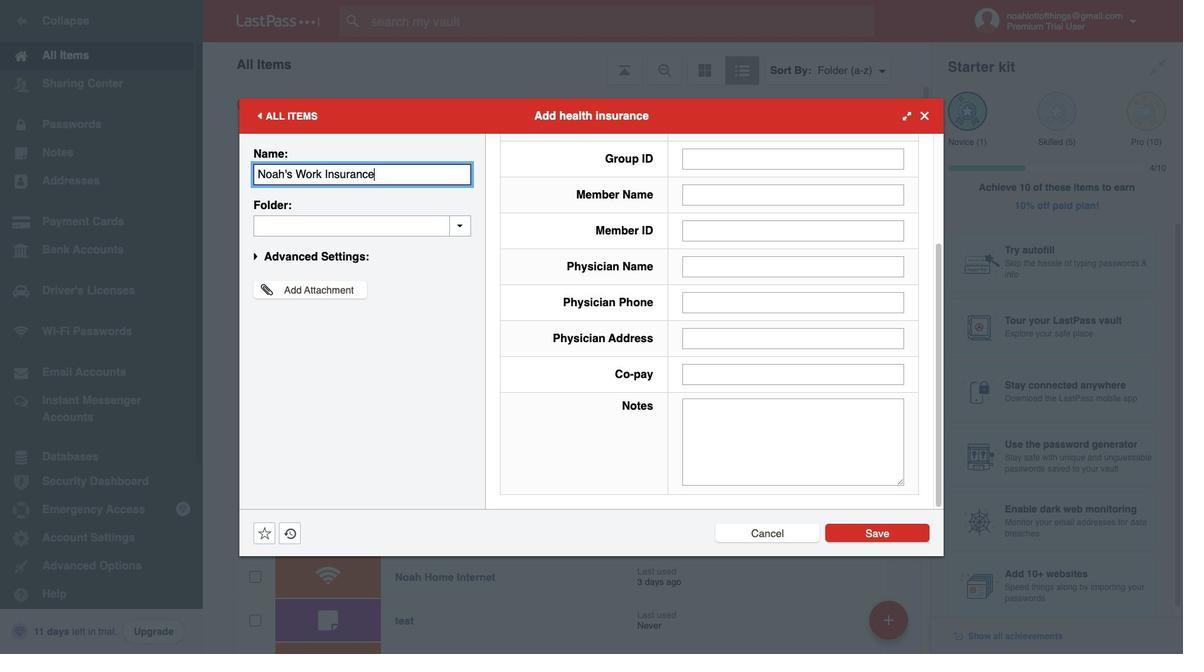 Task type: describe. For each thing, give the bounding box(es) containing it.
main navigation navigation
[[0, 0, 203, 655]]

new item navigation
[[864, 597, 917, 655]]

vault options navigation
[[203, 42, 931, 85]]

Search search field
[[340, 6, 902, 37]]

search my vault text field
[[340, 6, 902, 37]]

lastpass image
[[237, 15, 320, 27]]



Task type: locate. For each thing, give the bounding box(es) containing it.
dialog
[[240, 0, 944, 556]]

None text field
[[682, 148, 905, 169], [254, 164, 471, 185], [254, 215, 471, 236], [682, 256, 905, 277], [682, 292, 905, 313], [682, 328, 905, 349], [682, 364, 905, 385], [682, 398, 905, 486], [682, 148, 905, 169], [254, 164, 471, 185], [254, 215, 471, 236], [682, 256, 905, 277], [682, 292, 905, 313], [682, 328, 905, 349], [682, 364, 905, 385], [682, 398, 905, 486]]

None text field
[[682, 184, 905, 205], [682, 220, 905, 241], [682, 184, 905, 205], [682, 220, 905, 241]]

new item image
[[884, 615, 894, 625]]



